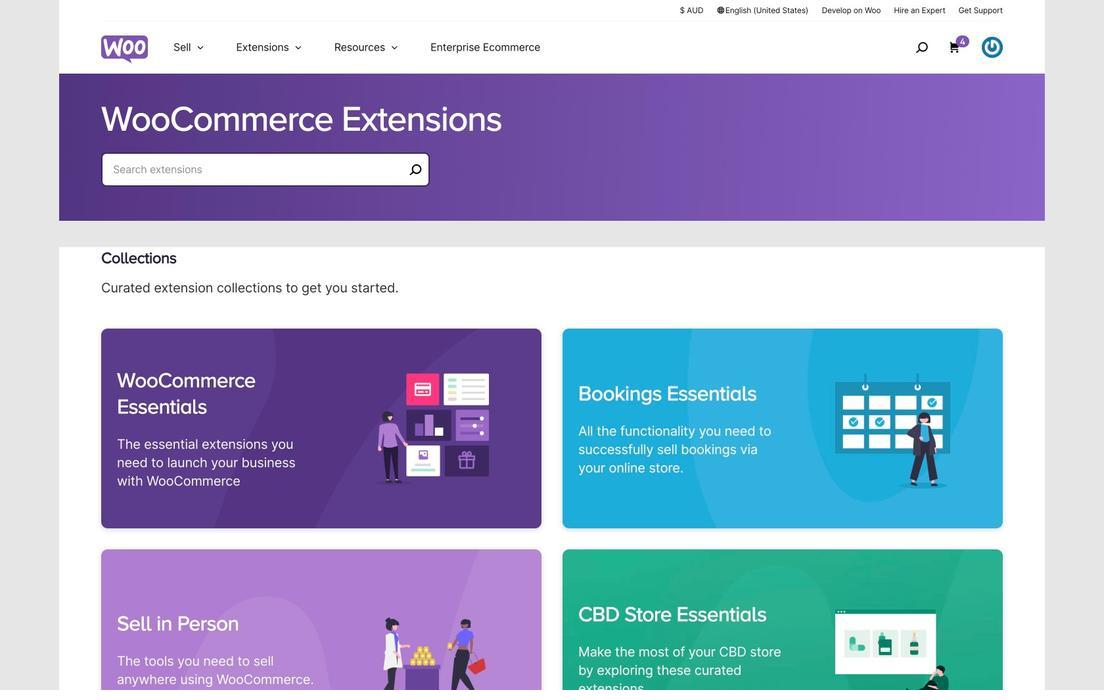 Task type: locate. For each thing, give the bounding box(es) containing it.
None search field
[[101, 153, 430, 203]]

search image
[[912, 37, 933, 58]]



Task type: describe. For each thing, give the bounding box(es) containing it.
service navigation menu element
[[888, 26, 1004, 69]]

open account menu image
[[983, 37, 1004, 58]]

Search extensions search field
[[113, 160, 405, 179]]



